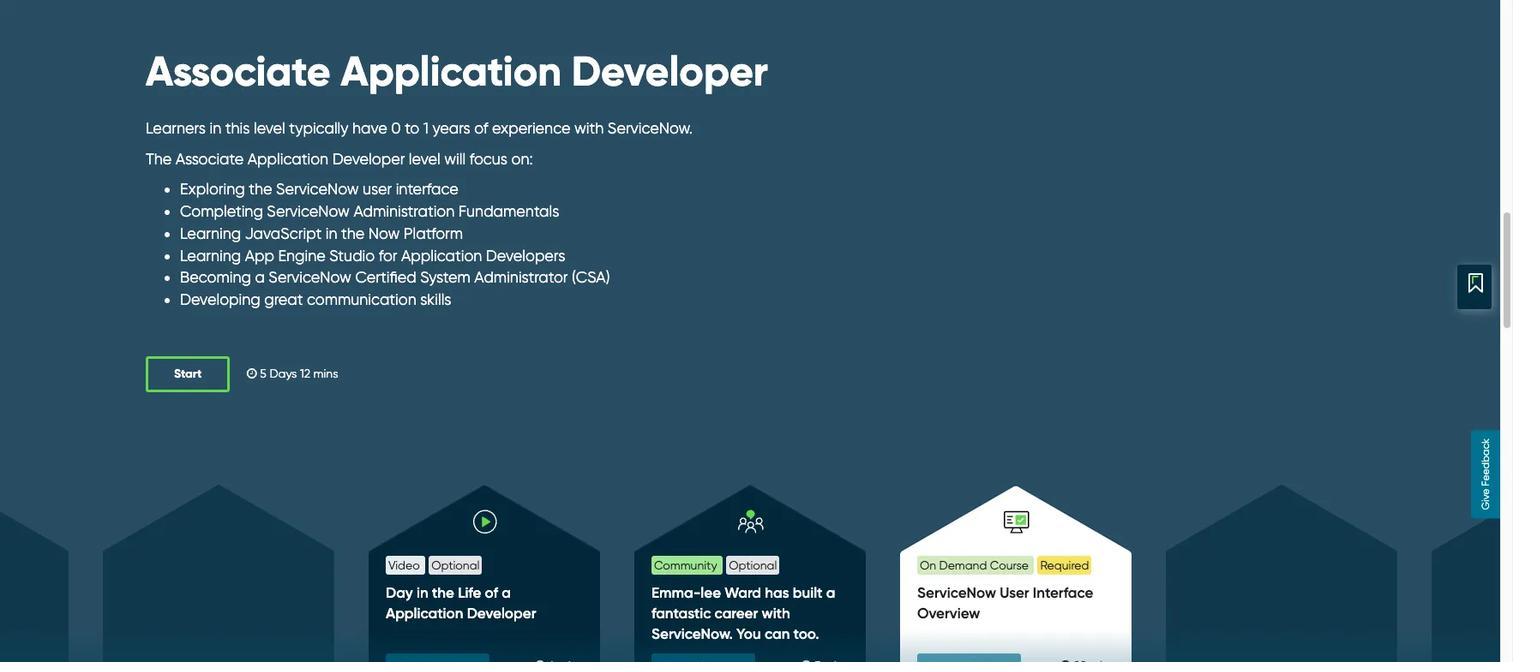 Task type: locate. For each thing, give the bounding box(es) containing it.
1 horizontal spatial with
[[762, 605, 790, 622]]

servicenow up javascript on the top of page
[[267, 202, 350, 220]]

application inside day in the life of a application developer
[[386, 605, 463, 622]]

0 vertical spatial level
[[254, 119, 285, 137]]

day in the life of a application developer element
[[386, 583, 583, 646]]

the
[[249, 180, 272, 198], [341, 224, 365, 242], [432, 584, 454, 602]]

days
[[270, 367, 297, 381]]

day in the life of a application developer
[[386, 584, 536, 622]]

1 horizontal spatial optional
[[729, 559, 777, 572]]

will
[[444, 150, 466, 168]]

with inside emma-lee ward has built a fantastic career with servicenow. you can too.
[[762, 605, 790, 622]]

has
[[765, 584, 789, 602]]

1 horizontal spatial level
[[409, 150, 440, 168]]

servicenow up overview
[[917, 584, 996, 602]]

learning up becoming
[[180, 247, 241, 265]]

completing
[[180, 202, 263, 220]]

a right life
[[502, 584, 511, 602]]

clock o image for day in the life of a application developer
[[535, 660, 545, 663]]

2 optional from the left
[[729, 559, 777, 572]]

you
[[737, 626, 761, 643]]

1 vertical spatial servicenow.
[[652, 626, 733, 643]]

the left life
[[432, 584, 454, 602]]

0 horizontal spatial the
[[249, 180, 272, 198]]

5
[[260, 367, 267, 381]]

2 horizontal spatial in
[[417, 584, 428, 602]]

learning
[[180, 224, 241, 242], [180, 247, 241, 265]]

0 vertical spatial in
[[210, 119, 221, 137]]

associate up this
[[146, 48, 331, 97]]

1 horizontal spatial clock o image
[[535, 660, 545, 663]]

certified
[[355, 269, 417, 287]]

1 horizontal spatial the
[[341, 224, 365, 242]]

the up 'studio'
[[341, 224, 365, 242]]

1 vertical spatial level
[[409, 150, 440, 168]]

mins
[[313, 367, 338, 381]]

for
[[379, 247, 397, 265]]

of right years
[[474, 119, 488, 137]]

1 vertical spatial of
[[485, 584, 498, 602]]

servicenow.
[[608, 119, 693, 137], [652, 626, 733, 643]]

2 horizontal spatial a
[[826, 584, 836, 602]]

1 vertical spatial in
[[326, 224, 337, 242]]

emma-lee ward has built a fantastic career with servicenow. you can too. element
[[652, 583, 849, 646]]

becoming
[[180, 269, 251, 287]]

associate
[[146, 48, 331, 97], [176, 150, 244, 168]]

the up completing at the left of the page
[[249, 180, 272, 198]]

in for learners
[[210, 119, 221, 137]]

2 vertical spatial in
[[417, 584, 428, 602]]

on:
[[511, 150, 533, 168]]

with right "experience"
[[574, 119, 604, 137]]

clock o image left 5
[[247, 368, 257, 380]]

servicenow user interface overview element
[[917, 583, 1115, 646]]

engine
[[278, 247, 326, 265]]

skills
[[420, 291, 451, 309]]

application up years
[[341, 48, 561, 97]]

1 horizontal spatial a
[[502, 584, 511, 602]]

clock o image down interface
[[1061, 660, 1071, 663]]

typically
[[289, 119, 349, 137]]

0 horizontal spatial developer
[[332, 150, 405, 168]]

1 horizontal spatial developer
[[467, 605, 536, 622]]

day
[[386, 584, 413, 602]]

learners
[[146, 119, 206, 137]]

0 horizontal spatial level
[[254, 119, 285, 137]]

0 horizontal spatial a
[[255, 269, 265, 287]]

the associate application developer level will focus on:
[[146, 150, 537, 168]]

exploring
[[180, 180, 245, 198]]

of inside day in the life of a application developer
[[485, 584, 498, 602]]

2 horizontal spatial clock o image
[[1061, 660, 1071, 663]]

community
[[654, 559, 717, 572]]

0 vertical spatial developer
[[572, 48, 768, 97]]

emma-lee ward has built a fantastic career with servicenow. you can too.
[[652, 584, 836, 643]]

2 vertical spatial developer
[[467, 605, 536, 622]]

required
[[1040, 559, 1089, 572]]

great
[[264, 291, 303, 309]]

in right the day
[[417, 584, 428, 602]]

2 vertical spatial the
[[432, 584, 454, 602]]

can
[[765, 626, 790, 643]]

1 vertical spatial the
[[341, 224, 365, 242]]

associate up exploring
[[176, 150, 244, 168]]

in for day
[[417, 584, 428, 602]]

associate application developer
[[146, 48, 768, 97]]

level left will
[[409, 150, 440, 168]]

application down the day
[[386, 605, 463, 622]]

start button
[[146, 357, 230, 393]]

5 days 12 mins
[[257, 367, 338, 381]]

built
[[793, 584, 823, 602]]

optional up life
[[431, 559, 480, 572]]

a for emma-
[[826, 584, 836, 602]]

1 vertical spatial with
[[762, 605, 790, 622]]

0 horizontal spatial optional
[[431, 559, 480, 572]]

application
[[341, 48, 561, 97], [248, 150, 329, 168], [401, 247, 482, 265], [386, 605, 463, 622]]

clock o image down day in the life of a application developer element in the bottom left of the page
[[535, 660, 545, 663]]

1 vertical spatial developer
[[332, 150, 405, 168]]

of right life
[[485, 584, 498, 602]]

0 vertical spatial with
[[574, 119, 604, 137]]

level
[[254, 119, 285, 137], [409, 150, 440, 168]]

0 horizontal spatial clock o image
[[247, 368, 257, 380]]

in
[[210, 119, 221, 137], [326, 224, 337, 242], [417, 584, 428, 602]]

developer
[[572, 48, 768, 97], [332, 150, 405, 168], [467, 605, 536, 622]]

1 optional from the left
[[431, 559, 480, 572]]

with
[[574, 119, 604, 137], [762, 605, 790, 622]]

in left this
[[210, 119, 221, 137]]

the inside day in the life of a application developer
[[432, 584, 454, 602]]

a right built
[[826, 584, 836, 602]]

a
[[255, 269, 265, 287], [502, 584, 511, 602], [826, 584, 836, 602]]

career
[[715, 605, 758, 622]]

emma-
[[652, 584, 701, 602]]

the
[[146, 150, 172, 168]]

a inside emma-lee ward has built a fantastic career with servicenow. you can too.
[[826, 584, 836, 602]]

in up 'studio'
[[326, 224, 337, 242]]

optional up ward
[[729, 559, 777, 572]]

1 horizontal spatial in
[[326, 224, 337, 242]]

clock o image for servicenow user interface overview
[[1061, 660, 1071, 663]]

a for day
[[502, 584, 511, 602]]

with down 'has'
[[762, 605, 790, 622]]

a down app
[[255, 269, 265, 287]]

of
[[474, 119, 488, 137], [485, 584, 498, 602]]

0 vertical spatial learning
[[180, 224, 241, 242]]

level right this
[[254, 119, 285, 137]]

application up 'system'
[[401, 247, 482, 265]]

servicenow
[[276, 180, 359, 198], [267, 202, 350, 220], [269, 269, 352, 287], [917, 584, 996, 602]]

(csa)
[[572, 269, 610, 287]]

focus
[[470, 150, 508, 168]]

a inside day in the life of a application developer
[[502, 584, 511, 602]]

learning down completing at the left of the page
[[180, 224, 241, 242]]

clock o image
[[247, 368, 257, 380], [535, 660, 545, 663], [1061, 660, 1071, 663]]

optional for the
[[431, 559, 480, 572]]

0 vertical spatial the
[[249, 180, 272, 198]]

1 vertical spatial learning
[[180, 247, 241, 265]]

optional
[[431, 559, 480, 572], [729, 559, 777, 572]]

community optional
[[654, 559, 777, 572]]

0 horizontal spatial in
[[210, 119, 221, 137]]

2 horizontal spatial the
[[432, 584, 454, 602]]

in inside day in the life of a application developer
[[417, 584, 428, 602]]



Task type: describe. For each thing, give the bounding box(es) containing it.
system
[[420, 269, 471, 287]]

servicenow down "engine"
[[269, 269, 352, 287]]

application down typically
[[248, 150, 329, 168]]

video optional
[[388, 559, 480, 572]]

servicenow. inside emma-lee ward has built a fantastic career with servicenow. you can too.
[[652, 626, 733, 643]]

servicenow inside servicenow user interface overview
[[917, 584, 996, 602]]

interface
[[396, 180, 459, 198]]

to
[[405, 119, 420, 137]]

now
[[368, 224, 400, 242]]

have
[[352, 119, 387, 137]]

app
[[245, 247, 274, 265]]

servicenow down the associate application developer level will focus on:
[[276, 180, 359, 198]]

servicenow user interface overview image
[[1004, 509, 1030, 535]]

servicenow user interface overview
[[917, 584, 1094, 622]]

learners in this level typically have 0 to 1 years of experience with servicenow.
[[146, 119, 701, 137]]

communication
[[307, 291, 417, 309]]

day in the life of a application developer image
[[472, 509, 498, 535]]

fantastic
[[652, 605, 711, 622]]

video
[[388, 559, 420, 572]]

1
[[423, 119, 429, 137]]

interface
[[1033, 584, 1094, 602]]

overview
[[917, 605, 980, 622]]

studio
[[329, 247, 375, 265]]

2 horizontal spatial developer
[[572, 48, 768, 97]]

emma-lee ward has built a fantastic career with servicenow. you can too. image
[[738, 509, 764, 535]]

demand
[[939, 559, 987, 572]]

on
[[920, 559, 936, 572]]

exploring the servicenow user interface completing servicenow administration fundamentals learning javascript in the now platform learning app engine studio for application developers becoming a servicenow certified system administrator (csa) developing great communication skills
[[180, 180, 614, 309]]

on demand course required
[[920, 559, 1089, 572]]

course
[[990, 559, 1029, 572]]

start
[[174, 367, 202, 382]]

platform
[[404, 224, 463, 242]]

life
[[458, 584, 481, 602]]

0 vertical spatial associate
[[146, 48, 331, 97]]

javascript
[[245, 224, 322, 242]]

0
[[391, 119, 401, 137]]

0 horizontal spatial with
[[574, 119, 604, 137]]

developing
[[180, 291, 260, 309]]

application inside the exploring the servicenow user interface completing servicenow administration fundamentals learning javascript in the now platform learning app engine studio for application developers becoming a servicenow certified system administrator (csa) developing great communication skills
[[401, 247, 482, 265]]

too.
[[794, 626, 819, 643]]

1 vertical spatial associate
[[176, 150, 244, 168]]

1 learning from the top
[[180, 224, 241, 242]]

0 vertical spatial servicenow.
[[608, 119, 693, 137]]

lee
[[701, 584, 721, 602]]

developer inside day in the life of a application developer
[[467, 605, 536, 622]]

user
[[363, 180, 392, 198]]

12
[[300, 367, 310, 381]]

administrator
[[474, 269, 568, 287]]

developers
[[486, 247, 565, 265]]

optional for ward
[[729, 559, 777, 572]]

experience
[[492, 119, 571, 137]]

administration
[[354, 202, 455, 220]]

fundamentals
[[459, 202, 559, 220]]

a inside the exploring the servicenow user interface completing servicenow administration fundamentals learning javascript in the now platform learning app engine studio for application developers becoming a servicenow certified system administrator (csa) developing great communication skills
[[255, 269, 265, 287]]

0 vertical spatial of
[[474, 119, 488, 137]]

2 learning from the top
[[180, 247, 241, 265]]

user
[[1000, 584, 1029, 602]]

clock o image
[[801, 660, 812, 663]]

years
[[432, 119, 470, 137]]

this
[[225, 119, 250, 137]]

in inside the exploring the servicenow user interface completing servicenow administration fundamentals learning javascript in the now platform learning app engine studio for application developers becoming a servicenow certified system administrator (csa) developing great communication skills
[[326, 224, 337, 242]]

ward
[[725, 584, 761, 602]]



Task type: vqa. For each thing, say whether or not it's contained in the screenshot.
have
yes



